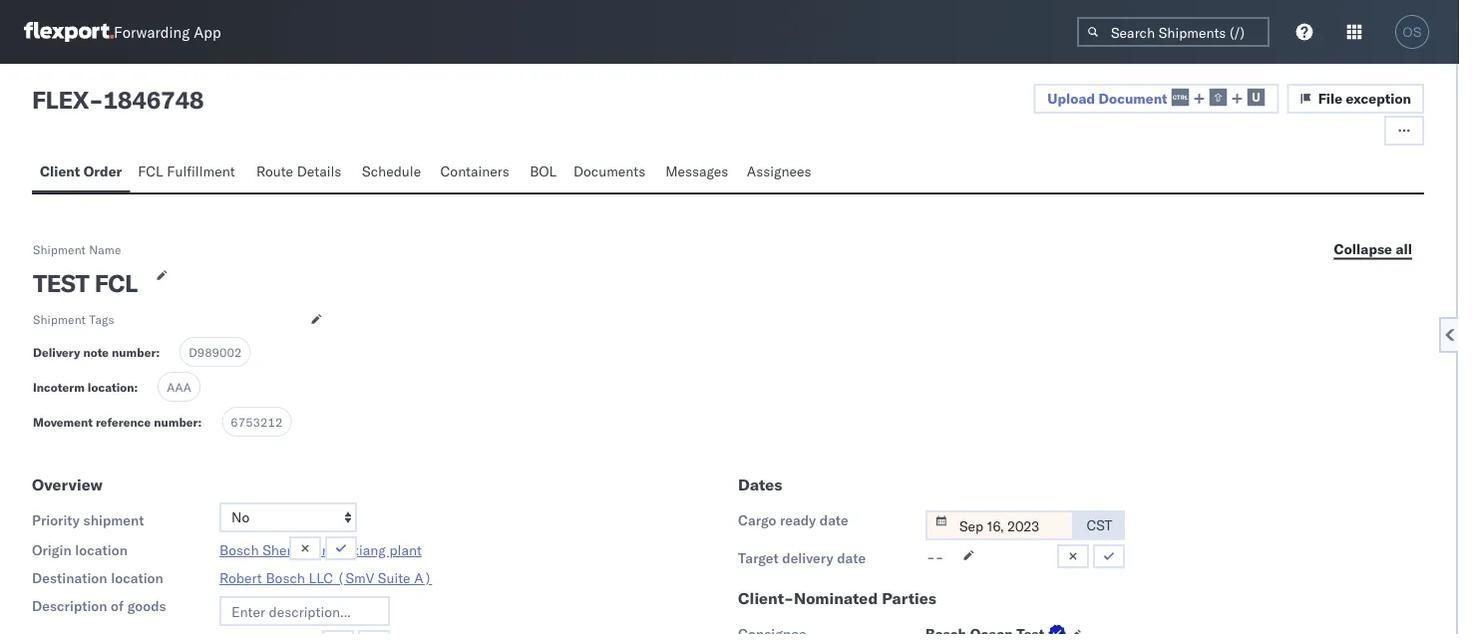 Task type: vqa. For each thing, say whether or not it's contained in the screenshot.
Route
yes



Task type: locate. For each thing, give the bounding box(es) containing it.
route details
[[256, 163, 341, 180]]

1 vertical spatial location
[[75, 542, 128, 559]]

: left "d989002"
[[156, 345, 160, 360]]

taixiang
[[334, 542, 386, 559]]

date right ready
[[820, 512, 848, 529]]

forwarding
[[114, 22, 190, 41]]

details
[[297, 163, 341, 180]]

number right note at the bottom left of the page
[[112, 345, 156, 360]]

bosch up robert
[[219, 542, 259, 559]]

cst
[[1087, 517, 1112, 534]]

collapse all
[[1334, 240, 1412, 257]]

2 vertical spatial location
[[111, 569, 163, 587]]

fcl right the order
[[138, 163, 163, 180]]

2 shipment from the top
[[33, 312, 86, 327]]

shipment
[[83, 512, 144, 529]]

1 shipment from the top
[[33, 242, 86, 257]]

app
[[194, 22, 221, 41]]

1 vertical spatial shipment
[[33, 312, 86, 327]]

parties
[[882, 588, 936, 608]]

number
[[112, 345, 156, 360], [154, 415, 198, 430]]

bosch
[[219, 542, 259, 559], [266, 569, 305, 587]]

1 vertical spatial date
[[837, 550, 866, 567]]

name
[[89, 242, 121, 257]]

bosch down shen
[[266, 569, 305, 587]]

fcl
[[138, 163, 163, 180], [95, 268, 137, 298]]

- for flex
[[89, 85, 103, 115]]

movement reference number :
[[33, 415, 202, 430]]

client-
[[738, 588, 794, 608]]

fcl down the name
[[95, 268, 137, 298]]

:
[[156, 345, 160, 360], [134, 380, 138, 395], [198, 415, 202, 430]]

flex
[[32, 85, 89, 115]]

shipment
[[33, 242, 86, 257], [33, 312, 86, 327]]

destination
[[32, 569, 107, 587]]

fulfillment
[[167, 163, 235, 180]]

1 horizontal spatial bosch
[[266, 569, 305, 587]]

0 vertical spatial bosch
[[219, 542, 259, 559]]

shipment up 'test'
[[33, 242, 86, 257]]

collapse all button
[[1322, 234, 1424, 264]]

suite
[[378, 569, 410, 587]]

shipment tags
[[33, 312, 114, 327]]

description
[[32, 597, 107, 615]]

robert bosch llc (smv suite a)
[[219, 569, 432, 587]]

1 vertical spatial :
[[134, 380, 138, 395]]

0 horizontal spatial fcl
[[95, 268, 137, 298]]

delivery note number :
[[33, 345, 160, 360]]

file exception
[[1318, 90, 1411, 107]]

nominated
[[794, 588, 878, 608]]

robert bosch llc (smv suite a) link
[[219, 569, 432, 587]]

messages button
[[657, 154, 739, 192]]

llc
[[309, 569, 333, 587]]

location up goods
[[111, 569, 163, 587]]

0 vertical spatial location
[[88, 380, 134, 395]]

date for target delivery date
[[837, 550, 866, 567]]

documents button
[[565, 154, 657, 192]]

client order
[[40, 163, 122, 180]]

zhen
[[298, 542, 330, 559]]

0 vertical spatial number
[[112, 345, 156, 360]]

2 horizontal spatial :
[[198, 415, 202, 430]]

client order button
[[32, 154, 130, 192]]

1 horizontal spatial fcl
[[138, 163, 163, 180]]

document
[[1099, 89, 1167, 107]]

delivery
[[33, 345, 80, 360]]

number for movement reference number
[[154, 415, 198, 430]]

of
[[111, 597, 124, 615]]

Search Shipments (/) text field
[[1077, 17, 1270, 47]]

tags
[[89, 312, 114, 327]]

route details button
[[248, 154, 354, 192]]

date up client-nominated parties
[[837, 550, 866, 567]]

number down aaa
[[154, 415, 198, 430]]

origin
[[32, 542, 72, 559]]

0 horizontal spatial bosch
[[219, 542, 259, 559]]

1 vertical spatial number
[[154, 415, 198, 430]]

1 vertical spatial fcl
[[95, 268, 137, 298]]

plant
[[389, 542, 422, 559]]

assignees
[[747, 163, 811, 180]]

number for delivery note number
[[112, 345, 156, 360]]

order
[[83, 163, 122, 180]]

location up the destination location
[[75, 542, 128, 559]]

0 vertical spatial fcl
[[138, 163, 163, 180]]

0 horizontal spatial :
[[134, 380, 138, 395]]

0 vertical spatial :
[[156, 345, 160, 360]]

shipment up delivery
[[33, 312, 86, 327]]

0 vertical spatial shipment
[[33, 242, 86, 257]]

location up movement reference number :
[[88, 380, 134, 395]]

flexport. image
[[24, 22, 114, 42]]

1 vertical spatial bosch
[[266, 569, 305, 587]]

shipment for shipment name
[[33, 242, 86, 257]]

1 horizontal spatial :
[[156, 345, 160, 360]]

date
[[820, 512, 848, 529], [837, 550, 866, 567]]

schedule button
[[354, 154, 432, 192]]

dates
[[738, 475, 782, 495]]

target delivery date
[[738, 550, 866, 567]]

-
[[89, 85, 103, 115], [926, 549, 935, 566], [935, 549, 944, 566]]

location
[[88, 380, 134, 395], [75, 542, 128, 559], [111, 569, 163, 587]]

: left 6753212
[[198, 415, 202, 430]]

: up reference
[[134, 380, 138, 395]]

file exception button
[[1287, 84, 1424, 114], [1287, 84, 1424, 114]]

1846748
[[103, 85, 204, 115]]

target
[[738, 550, 779, 567]]

0 vertical spatial date
[[820, 512, 848, 529]]

2 vertical spatial :
[[198, 415, 202, 430]]

--
[[926, 549, 944, 566]]



Task type: describe. For each thing, give the bounding box(es) containing it.
forwarding app link
[[24, 22, 221, 42]]

client
[[40, 163, 80, 180]]

collapse
[[1334, 240, 1392, 257]]

flex - 1846748
[[32, 85, 204, 115]]

(smv
[[337, 569, 374, 587]]

bol
[[530, 163, 557, 180]]

os
[[1403, 24, 1422, 39]]

bosch shen zhen taixiang plant
[[219, 542, 422, 559]]

: for reference
[[198, 415, 202, 430]]

robert
[[219, 569, 262, 587]]

Enter description... text field
[[219, 596, 390, 626]]

origin location
[[32, 542, 128, 559]]

priority shipment
[[32, 512, 144, 529]]

test fcl
[[33, 268, 137, 298]]

all
[[1396, 240, 1412, 257]]

bosch shen zhen taixiang plant link
[[219, 542, 422, 559]]

bol button
[[522, 154, 565, 192]]

shipment for shipment tags
[[33, 312, 86, 327]]

- for -
[[935, 549, 944, 566]]

documents
[[573, 163, 645, 180]]

shen
[[262, 542, 295, 559]]

incoterm location :
[[33, 380, 138, 395]]

fcl fulfillment button
[[130, 154, 248, 192]]

schedule
[[362, 163, 421, 180]]

6753212
[[231, 414, 283, 429]]

: for note
[[156, 345, 160, 360]]

note
[[83, 345, 109, 360]]

cargo
[[738, 512, 776, 529]]

d989002
[[189, 345, 242, 360]]

movement
[[33, 415, 93, 430]]

os button
[[1389, 9, 1435, 55]]

priority
[[32, 512, 80, 529]]

route
[[256, 163, 293, 180]]

client-nominated parties
[[738, 588, 936, 608]]

ready
[[780, 512, 816, 529]]

incoterm
[[33, 380, 85, 395]]

shipment name
[[33, 242, 121, 257]]

aaa
[[167, 379, 191, 394]]

upload document button
[[1034, 84, 1279, 114]]

exception
[[1346, 90, 1411, 107]]

location for destination location
[[111, 569, 163, 587]]

reference
[[96, 415, 151, 430]]

containers button
[[432, 154, 522, 192]]

upload document
[[1048, 89, 1167, 107]]

MMM D, YYYY text field
[[925, 511, 1074, 541]]

test
[[33, 268, 89, 298]]

messages
[[665, 163, 728, 180]]

file
[[1318, 90, 1342, 107]]

destination location
[[32, 569, 163, 587]]

upload
[[1048, 89, 1095, 107]]

cargo ready date
[[738, 512, 848, 529]]

overview
[[32, 475, 103, 495]]

location for incoterm location :
[[88, 380, 134, 395]]

description of goods
[[32, 597, 166, 615]]

forwarding app
[[114, 22, 221, 41]]

fcl fulfillment
[[138, 163, 235, 180]]

containers
[[440, 163, 509, 180]]

assignees button
[[739, 154, 823, 192]]

a)
[[414, 569, 432, 587]]

goods
[[127, 597, 166, 615]]

delivery
[[782, 550, 833, 567]]

location for origin location
[[75, 542, 128, 559]]

date for cargo ready date
[[820, 512, 848, 529]]

fcl inside button
[[138, 163, 163, 180]]



